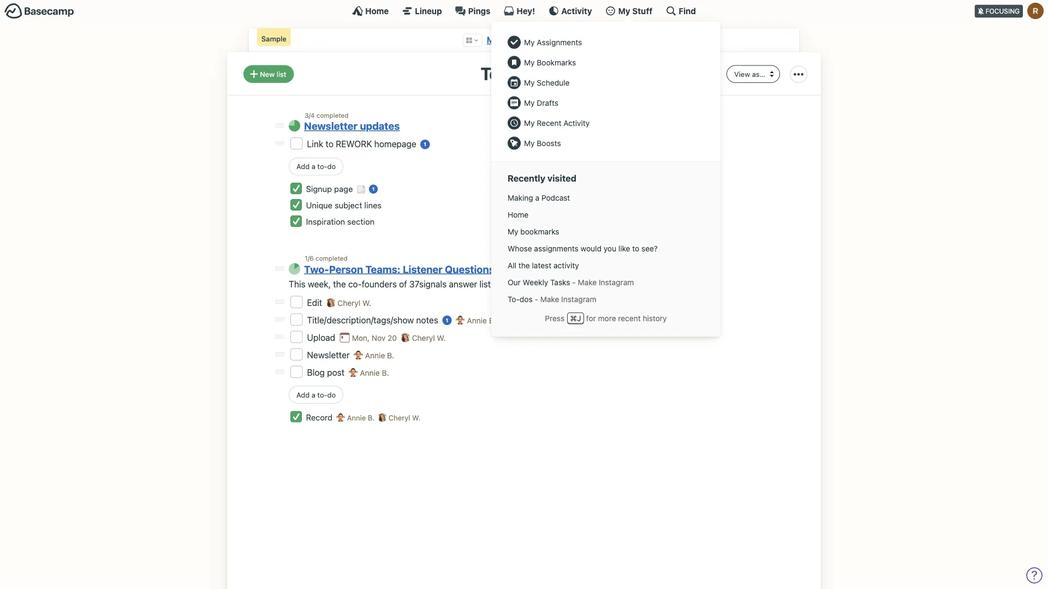 Task type: describe. For each thing, give the bounding box(es) containing it.
completed for two-
[[316, 255, 348, 262]]

3/4
[[305, 111, 315, 119]]

view as…
[[735, 70, 766, 78]]

link
[[307, 139, 324, 149]]

inspiration section link
[[306, 217, 375, 227]]

listener
[[403, 264, 443, 276]]

annie down answer
[[467, 316, 487, 325]]

my for my schedule
[[524, 78, 535, 87]]

annie bryan image for top annie b. link
[[456, 316, 465, 325]]

weekly
[[523, 278, 549, 287]]

my drafts
[[524, 98, 559, 107]]

this week, the co-founders of 37signals answer listener questions from the re... link
[[289, 279, 603, 290]]

new list
[[260, 70, 286, 78]]

latest
[[532, 261, 552, 270]]

stuff
[[633, 6, 653, 16]]

signup
[[306, 184, 332, 194]]

record
[[306, 413, 335, 423]]

add for two-
[[297, 391, 310, 399]]

1 link for signup page
[[369, 185, 378, 194]]

more
[[598, 314, 616, 323]]

2 horizontal spatial w.
[[437, 334, 446, 343]]

1 vertical spatial instagram
[[562, 295, 597, 304]]

1/6 completed link
[[305, 255, 348, 262]]

blog post
[[307, 368, 347, 378]]

schedule
[[537, 78, 570, 87]]

to inside whose assignments would you like to see? link
[[633, 244, 640, 253]]

0 horizontal spatial make
[[541, 295, 560, 304]]

mon, nov 20 link
[[340, 334, 397, 343]]

dos for to-dos - make instagram
[[520, 295, 533, 304]]

a down link
[[312, 162, 316, 171]]

post
[[327, 368, 345, 378]]

1 vertical spatial making a podcast link
[[503, 190, 710, 207]]

signup page
[[306, 184, 355, 194]]

annie bryan image for blog post annie b. link
[[349, 368, 358, 378]]

0 vertical spatial annie b. link
[[467, 316, 496, 325]]

cheryl for top cheryl w. link
[[338, 299, 361, 308]]

recently visited
[[508, 173, 577, 184]]

ruby image
[[1028, 3, 1044, 19]]

two-person teams: listener questions
[[304, 264, 495, 276]]

home inside recently visited pages element
[[508, 210, 529, 219]]

annie b. right 'record' link
[[345, 414, 377, 423]]

whose assignments would you like to see? link
[[503, 240, 710, 257]]

like
[[619, 244, 631, 253]]

upload link
[[307, 333, 338, 343]]

annie right post
[[360, 369, 380, 378]]

drafts
[[537, 98, 559, 107]]

37signals
[[410, 279, 447, 290]]

answer
[[449, 279, 478, 290]]

all the latest activity link
[[503, 257, 710, 274]]

add a to-do button for two-person teams: listener questions
[[289, 386, 344, 404]]

activity link
[[549, 5, 592, 16]]

tasks
[[551, 278, 571, 287]]

my bookmarks link
[[503, 52, 710, 73]]

annie bryan image for newsletter
[[354, 351, 363, 360]]

teams:
[[366, 264, 401, 276]]

my for my assignments
[[524, 38, 535, 47]]

you
[[604, 244, 617, 253]]

2 horizontal spatial the
[[573, 279, 586, 290]]

my bookmarks
[[508, 227, 560, 236]]

my for my bookmarks
[[524, 58, 535, 67]]

making a podcast inside recently visited pages element
[[508, 193, 571, 202]]

0 vertical spatial instagram
[[599, 278, 634, 287]]

⌘
[[571, 314, 577, 323]]

0 horizontal spatial to
[[326, 139, 334, 149]]

from
[[552, 279, 570, 290]]

re...
[[588, 279, 603, 290]]

do for two-
[[328, 391, 336, 399]]

history
[[643, 314, 667, 323]]

find button
[[666, 5, 696, 16]]

to-dos - make instagram
[[508, 295, 597, 304]]

title/description/tags/show notes link
[[307, 315, 441, 325]]

1 vertical spatial home link
[[503, 207, 710, 223]]

edit link
[[307, 298, 325, 308]]

lineup
[[415, 6, 442, 16]]

my assignments link
[[503, 32, 710, 52]]

1 link for link to rework homepage
[[421, 140, 430, 149]]

4/10
[[556, 70, 568, 78]]

link to rework homepage link
[[307, 139, 419, 149]]

inspiration
[[306, 217, 345, 227]]

unique subject lines
[[306, 201, 382, 210]]

cheryl walters image
[[401, 333, 410, 343]]

0 horizontal spatial home link
[[352, 5, 389, 16]]

cheryl w. for top cheryl w. link
[[338, 299, 372, 308]]

my for my stuff
[[619, 6, 631, 16]]

focusing
[[986, 7, 1020, 15]]

add for newsletter
[[297, 162, 310, 171]]

making inside breadcrumb element
[[487, 35, 518, 45]]

b. for top annie b. link
[[489, 316, 496, 325]]

annie b. for blog post annie b. link
[[360, 369, 389, 378]]

nov
[[372, 334, 386, 343]]

cheryl w. for the rightmost cheryl w. link
[[412, 334, 446, 343]]

my schedule
[[524, 78, 570, 87]]

of
[[399, 279, 407, 290]]

this week, the co-founders of 37signals answer listener questions from the re...
[[289, 279, 603, 290]]

annie b. link for newsletter
[[365, 351, 394, 360]]

updates
[[360, 120, 400, 132]]

annie down mon, nov 20
[[365, 351, 385, 360]]

1 inside link to rework homepage 1
[[424, 141, 427, 147]]

1 link for title/description/tags/show notes
[[443, 316, 452, 326]]

focusing button
[[975, 0, 1049, 21]]

all the latest activity
[[508, 261, 579, 270]]

listener
[[480, 279, 509, 290]]

whose assignments would you like to see?
[[508, 244, 658, 253]]

my stuff
[[619, 6, 653, 16]]

rework
[[336, 139, 372, 149]]

making a podcast inside breadcrumb element
[[487, 35, 562, 45]]

0 horizontal spatial the
[[333, 279, 346, 290]]

two-
[[304, 264, 329, 276]]

2 vertical spatial cheryl
[[389, 414, 411, 423]]

annie b. link for blog post
[[360, 369, 389, 378]]

3/4 completed link
[[305, 111, 349, 119]]

new
[[260, 70, 275, 78]]

mon, nov 20
[[352, 334, 397, 343]]

mon,
[[352, 334, 370, 343]]

b. for blog post annie b. link
[[382, 369, 389, 378]]

do for newsletter
[[328, 162, 336, 171]]



Task type: vqa. For each thing, say whether or not it's contained in the screenshot.
1/6
yes



Task type: locate. For each thing, give the bounding box(es) containing it.
1 vertical spatial podcast
[[542, 193, 571, 202]]

founders
[[362, 279, 397, 290]]

my down breadcrumb element
[[524, 58, 535, 67]]

activity
[[554, 261, 579, 270]]

completed up person
[[316, 255, 348, 262]]

20
[[388, 334, 397, 343]]

0 vertical spatial activity
[[562, 6, 592, 16]]

my up whose
[[508, 227, 519, 236]]

breadcrumb element
[[249, 28, 800, 52]]

1 vertical spatial 1 link
[[369, 185, 378, 194]]

add down link
[[297, 162, 310, 171]]

activity inside 'link'
[[564, 119, 590, 128]]

home left lineup link
[[366, 6, 389, 16]]

unique subject lines link
[[306, 201, 382, 210]]

activity up assignments
[[562, 6, 592, 16]]

0 vertical spatial dos
[[508, 63, 537, 84]]

upload
[[307, 333, 338, 343]]

2 vertical spatial 1
[[446, 318, 449, 324]]

to
[[326, 139, 334, 149], [633, 244, 640, 253]]

2 to- from the top
[[318, 391, 328, 399]]

whose
[[508, 244, 532, 253]]

for
[[587, 314, 596, 323]]

my bookmarks link
[[503, 223, 710, 240]]

1 vertical spatial 1
[[372, 187, 375, 192]]

add a to-do for newsletter updates
[[297, 162, 336, 171]]

do up the signup page
[[328, 162, 336, 171]]

newsletter
[[304, 120, 358, 132], [307, 350, 352, 360]]

subject
[[335, 201, 362, 210]]

0 vertical spatial cheryl w. link
[[338, 299, 372, 308]]

1 link right notes
[[443, 316, 452, 326]]

blog post link
[[307, 368, 347, 378]]

0 vertical spatial to-
[[318, 162, 328, 171]]

my for my bookmarks
[[508, 227, 519, 236]]

page
[[334, 184, 353, 194]]

1 vertical spatial making
[[508, 193, 534, 202]]

1 horizontal spatial cheryl w. link
[[412, 334, 446, 343]]

0 vertical spatial annie bryan image
[[354, 351, 363, 360]]

instagram down all the latest activity link
[[599, 278, 634, 287]]

podcast down visited
[[542, 193, 571, 202]]

the right 'all'
[[519, 261, 530, 270]]

make down all the latest activity link
[[578, 278, 597, 287]]

1 vertical spatial add a to-do
[[297, 391, 336, 399]]

completed up newsletter updates link
[[317, 111, 349, 119]]

see?
[[642, 244, 658, 253]]

annie bryan image
[[456, 316, 465, 325], [349, 368, 358, 378]]

1 horizontal spatial annie bryan image
[[354, 351, 363, 360]]

my inside recently visited pages element
[[508, 227, 519, 236]]

dos down breadcrumb element
[[508, 63, 537, 84]]

0 vertical spatial -
[[573, 278, 576, 287]]

annie bryan image for record
[[337, 414, 345, 423]]

- right from
[[573, 278, 576, 287]]

1 vertical spatial make
[[541, 295, 560, 304]]

⌘ j for more recent history
[[571, 314, 667, 323]]

my
[[619, 6, 631, 16], [524, 38, 535, 47], [524, 58, 535, 67], [524, 78, 535, 87], [524, 98, 535, 107], [524, 119, 535, 128], [524, 139, 535, 148], [508, 227, 519, 236]]

1 horizontal spatial to-
[[508, 295, 520, 304]]

1 add a to-do button from the top
[[289, 158, 344, 176]]

annie b. link down 'nov'
[[365, 351, 394, 360]]

1 vertical spatial cheryl
[[412, 334, 435, 343]]

activity
[[562, 6, 592, 16], [564, 119, 590, 128]]

two-person teams: listener questions link
[[304, 264, 495, 276]]

0 vertical spatial cheryl walters image
[[326, 299, 336, 308]]

unique
[[306, 201, 333, 210]]

1 vertical spatial making a podcast
[[508, 193, 571, 202]]

lineup link
[[402, 5, 442, 16]]

all
[[508, 261, 517, 270]]

annie b. for newsletter's annie b. link
[[365, 351, 394, 360]]

make
[[578, 278, 597, 287], [541, 295, 560, 304]]

newsletter for newsletter updates
[[304, 120, 358, 132]]

view as… button
[[727, 65, 781, 83]]

my recent activity
[[524, 119, 590, 128]]

1 vertical spatial dos
[[520, 295, 533, 304]]

would
[[581, 244, 602, 253]]

1 inside title/description/tags/show notes 1
[[446, 318, 449, 324]]

home link up whose assignments would you like to see? link
[[503, 207, 710, 223]]

0 vertical spatial cheryl w.
[[338, 299, 372, 308]]

1 add a to-do from the top
[[297, 162, 336, 171]]

as…
[[753, 70, 766, 78]]

0 vertical spatial add
[[297, 162, 310, 171]]

1/6 completed
[[305, 255, 348, 262]]

1 vertical spatial add a to-do button
[[289, 386, 344, 404]]

0 vertical spatial home
[[366, 6, 389, 16]]

annie bryan image right 'record' link
[[337, 414, 345, 423]]

boosts
[[537, 139, 561, 148]]

1 horizontal spatial -
[[573, 278, 576, 287]]

1/6
[[305, 255, 314, 262]]

add a to-do down link
[[297, 162, 336, 171]]

dos inside recently visited pages element
[[520, 295, 533, 304]]

1 horizontal spatial cheryl walters image
[[378, 414, 387, 423]]

0 horizontal spatial to-
[[481, 63, 508, 84]]

our
[[508, 278, 521, 287]]

sample
[[262, 34, 287, 43]]

2 add a to-do button from the top
[[289, 386, 344, 404]]

2 vertical spatial w.
[[412, 414, 421, 423]]

0 horizontal spatial cheryl w. link
[[338, 299, 372, 308]]

1 vertical spatial annie bryan image
[[337, 414, 345, 423]]

my boosts
[[524, 139, 561, 148]]

my stuff button
[[606, 5, 653, 16]]

0 horizontal spatial cheryl walters image
[[326, 299, 336, 308]]

to- for to-dos - make instagram
[[508, 295, 520, 304]]

to-
[[318, 162, 328, 171], [318, 391, 328, 399]]

to right like
[[633, 244, 640, 253]]

1 vertical spatial cheryl w.
[[412, 334, 446, 343]]

1 horizontal spatial to
[[633, 244, 640, 253]]

annie bryan image
[[354, 351, 363, 360], [337, 414, 345, 423]]

1 vertical spatial cheryl w. link
[[412, 334, 446, 343]]

1 horizontal spatial home link
[[503, 207, 710, 223]]

annie b. link down mon, nov 20
[[360, 369, 389, 378]]

0 vertical spatial to
[[326, 139, 334, 149]]

add a to-do
[[297, 162, 336, 171], [297, 391, 336, 399]]

a down the recently visited
[[536, 193, 540, 202]]

making a podcast link down hey!
[[487, 35, 562, 45]]

our weekly tasks - make instagram
[[508, 278, 634, 287]]

a
[[520, 35, 525, 45], [312, 162, 316, 171], [536, 193, 540, 202], [312, 391, 316, 399]]

1 link right the homepage
[[421, 140, 430, 149]]

0 vertical spatial 1 link
[[421, 140, 430, 149]]

instagram down the our weekly tasks - make instagram
[[562, 295, 597, 304]]

0 vertical spatial do
[[328, 162, 336, 171]]

cheryl
[[338, 299, 361, 308], [412, 334, 435, 343], [389, 414, 411, 423]]

to-dos
[[481, 63, 537, 84]]

this
[[289, 279, 306, 290]]

to- down breadcrumb element
[[481, 63, 508, 84]]

to- down our
[[508, 295, 520, 304]]

newsletter link
[[307, 350, 352, 360]]

making a podcast link up my bookmarks link
[[503, 190, 710, 207]]

making down hey! dropdown button
[[487, 35, 518, 45]]

the left re...
[[573, 279, 586, 290]]

0 horizontal spatial annie bryan image
[[349, 368, 358, 378]]

0 horizontal spatial home
[[366, 6, 389, 16]]

main element
[[0, 0, 1049, 337]]

cheryl w. link down notes
[[412, 334, 446, 343]]

a down blog
[[312, 391, 316, 399]]

making a podcast down hey!
[[487, 35, 562, 45]]

my left boosts
[[524, 139, 535, 148]]

0 vertical spatial newsletter
[[304, 120, 358, 132]]

1 horizontal spatial 1
[[424, 141, 427, 147]]

annie bryan image right post
[[349, 368, 358, 378]]

1 link up lines at left top
[[369, 185, 378, 194]]

1 vertical spatial cheryl walters image
[[378, 414, 387, 423]]

2 vertical spatial cheryl w.
[[387, 414, 421, 423]]

2 add from the top
[[297, 391, 310, 399]]

annie b. link
[[467, 316, 496, 325], [365, 351, 394, 360], [360, 369, 389, 378]]

person
[[329, 264, 363, 276]]

0 vertical spatial make
[[578, 278, 597, 287]]

my boosts link
[[503, 133, 710, 153]]

add down blog
[[297, 391, 310, 399]]

1 to- from the top
[[318, 162, 328, 171]]

my for my drafts
[[524, 98, 535, 107]]

pings
[[468, 6, 491, 16]]

0 vertical spatial making
[[487, 35, 518, 45]]

my recent activity link
[[503, 113, 710, 133]]

0 vertical spatial completed
[[317, 111, 349, 119]]

do down post
[[328, 391, 336, 399]]

my inside dropdown button
[[619, 6, 631, 16]]

making a podcast link inside breadcrumb element
[[487, 35, 562, 45]]

to- for two-
[[318, 391, 328, 399]]

my for my boosts
[[524, 139, 535, 148]]

home up my bookmarks
[[508, 210, 529, 219]]

recently visited pages element
[[503, 190, 710, 308]]

sample element
[[257, 28, 291, 46]]

1 up lines at left top
[[372, 187, 375, 192]]

0 horizontal spatial cheryl
[[338, 299, 361, 308]]

podcast
[[527, 35, 562, 45], [542, 193, 571, 202]]

cheryl for the rightmost cheryl w. link
[[412, 334, 435, 343]]

making a podcast
[[487, 35, 562, 45], [508, 193, 571, 202]]

my left the 'stuff'
[[619, 6, 631, 16]]

my stuff element
[[503, 32, 710, 153]]

0 horizontal spatial -
[[535, 295, 539, 304]]

2 horizontal spatial 1 link
[[443, 316, 452, 326]]

hey! button
[[504, 5, 536, 16]]

1 horizontal spatial the
[[519, 261, 530, 270]]

0 horizontal spatial annie bryan image
[[337, 414, 345, 423]]

the inside recently visited pages element
[[519, 261, 530, 270]]

week,
[[308, 279, 331, 290]]

1 inside '1' link
[[372, 187, 375, 192]]

1 vertical spatial annie bryan image
[[349, 368, 358, 378]]

add a to-do button down blog
[[289, 386, 344, 404]]

b. for newsletter's annie b. link
[[387, 351, 394, 360]]

home
[[366, 6, 389, 16], [508, 210, 529, 219]]

1 right the homepage
[[424, 141, 427, 147]]

1 vertical spatial annie b. link
[[365, 351, 394, 360]]

cheryl walters image
[[326, 299, 336, 308], [378, 414, 387, 423]]

add a to-do down blog
[[297, 391, 336, 399]]

0 vertical spatial making a podcast
[[487, 35, 562, 45]]

my left drafts
[[524, 98, 535, 107]]

hey!
[[517, 6, 536, 16]]

annie b. for top annie b. link
[[467, 316, 496, 325]]

bookmarks
[[521, 227, 560, 236]]

making a podcast link
[[487, 35, 562, 45], [503, 190, 710, 207]]

to- for to-dos
[[481, 63, 508, 84]]

to right link
[[326, 139, 334, 149]]

add a to-do for two-person teams: listener questions
[[297, 391, 336, 399]]

1 vertical spatial newsletter
[[307, 350, 352, 360]]

1 vertical spatial completed
[[316, 255, 348, 262]]

to- up record
[[318, 391, 328, 399]]

my drafts link
[[503, 93, 710, 113]]

lines
[[365, 201, 382, 210]]

to- up signup
[[318, 162, 328, 171]]

newsletter up blog post link
[[307, 350, 352, 360]]

to- inside recently visited pages element
[[508, 295, 520, 304]]

0 vertical spatial making a podcast link
[[487, 35, 562, 45]]

the left co-
[[333, 279, 346, 290]]

signup page link
[[306, 184, 355, 194]]

annie b. link down listener
[[467, 316, 496, 325]]

0 vertical spatial add a to-do button
[[289, 158, 344, 176]]

a down hey! dropdown button
[[520, 35, 525, 45]]

- down questions
[[535, 295, 539, 304]]

completed for newsletter
[[317, 111, 349, 119]]

annie bryan image down mon, on the bottom left of page
[[354, 351, 363, 360]]

podcast up my bookmarks
[[527, 35, 562, 45]]

annie b. down listener
[[467, 316, 496, 325]]

1 vertical spatial w.
[[437, 334, 446, 343]]

w.
[[363, 299, 372, 308], [437, 334, 446, 343], [412, 414, 421, 423]]

bookmarks
[[537, 58, 576, 67]]

podcast inside breadcrumb element
[[527, 35, 562, 45]]

newsletter down 3/4 completed link
[[304, 120, 358, 132]]

title/description/tags/show notes 1
[[307, 315, 449, 325]]

1 horizontal spatial 1 link
[[421, 140, 430, 149]]

1 vertical spatial do
[[328, 391, 336, 399]]

cheryl w. link up "title/description/tags/show"
[[338, 299, 372, 308]]

0 vertical spatial cheryl
[[338, 299, 361, 308]]

switch accounts image
[[4, 3, 74, 20]]

2 vertical spatial annie b. link
[[360, 369, 389, 378]]

1 vertical spatial activity
[[564, 119, 590, 128]]

activity right recent
[[564, 119, 590, 128]]

making a podcast down the recently visited
[[508, 193, 571, 202]]

my assignments
[[524, 38, 582, 47]]

2 vertical spatial 1 link
[[443, 316, 452, 326]]

3/4 completed
[[305, 111, 349, 119]]

podcast inside recently visited pages element
[[542, 193, 571, 202]]

j
[[577, 314, 581, 323]]

annie b. down mon, nov 20
[[360, 369, 389, 378]]

making down recently
[[508, 193, 534, 202]]

1 do from the top
[[328, 162, 336, 171]]

find
[[679, 6, 696, 16]]

questions
[[445, 264, 495, 276]]

newsletter updates
[[304, 120, 400, 132]]

2 add a to-do from the top
[[297, 391, 336, 399]]

1 vertical spatial to-
[[318, 391, 328, 399]]

my up my bookmarks
[[524, 38, 535, 47]]

annie bryan image right notes
[[456, 316, 465, 325]]

0 horizontal spatial w.
[[363, 299, 372, 308]]

co-
[[348, 279, 362, 290]]

newsletter for "newsletter" link
[[307, 350, 352, 360]]

title/description/tags/show
[[307, 315, 414, 325]]

my left recent
[[524, 119, 535, 128]]

-
[[573, 278, 576, 287], [535, 295, 539, 304]]

to- for newsletter
[[318, 162, 328, 171]]

dos for to-dos
[[508, 63, 537, 84]]

0 horizontal spatial instagram
[[562, 295, 597, 304]]

1 vertical spatial to-
[[508, 295, 520, 304]]

add
[[297, 162, 310, 171], [297, 391, 310, 399]]

my inside 'link'
[[524, 119, 535, 128]]

home link left lineup link
[[352, 5, 389, 16]]

1 right notes
[[446, 318, 449, 324]]

the
[[519, 261, 530, 270], [333, 279, 346, 290], [573, 279, 586, 290]]

make down from
[[541, 295, 560, 304]]

1 vertical spatial add
[[297, 391, 310, 399]]

my up my drafts
[[524, 78, 535, 87]]

1 horizontal spatial instagram
[[599, 278, 634, 287]]

list
[[277, 70, 286, 78]]

1 horizontal spatial cheryl
[[389, 414, 411, 423]]

homepage
[[375, 139, 417, 149]]

0 vertical spatial podcast
[[527, 35, 562, 45]]

dos down questions
[[520, 295, 533, 304]]

1 horizontal spatial make
[[578, 278, 597, 287]]

press
[[545, 314, 565, 323]]

1 add from the top
[[297, 162, 310, 171]]

2 do from the top
[[328, 391, 336, 399]]

2 horizontal spatial cheryl
[[412, 334, 435, 343]]

1 vertical spatial -
[[535, 295, 539, 304]]

newsletter updates link
[[304, 120, 400, 132]]

0 vertical spatial w.
[[363, 299, 372, 308]]

0 vertical spatial home link
[[352, 5, 389, 16]]

0 vertical spatial add a to-do
[[297, 162, 336, 171]]

2 horizontal spatial 1
[[446, 318, 449, 324]]

1 vertical spatial home
[[508, 210, 529, 219]]

0 horizontal spatial 1
[[372, 187, 375, 192]]

inspiration section
[[306, 217, 375, 227]]

making inside recently visited pages element
[[508, 193, 534, 202]]

1 horizontal spatial home
[[508, 210, 529, 219]]

0 vertical spatial annie bryan image
[[456, 316, 465, 325]]

0 vertical spatial to-
[[481, 63, 508, 84]]

1 horizontal spatial w.
[[412, 414, 421, 423]]

new list link
[[244, 65, 294, 83]]

add a to-do button for newsletter updates
[[289, 158, 344, 176]]

annie b. down 'nov'
[[365, 351, 394, 360]]

add a to-do button down link
[[289, 158, 344, 176]]

annie right 'record' link
[[347, 414, 366, 423]]

assignments
[[534, 244, 579, 253]]

my for my recent activity
[[524, 119, 535, 128]]

0 vertical spatial 1
[[424, 141, 427, 147]]

1 vertical spatial to
[[633, 244, 640, 253]]



